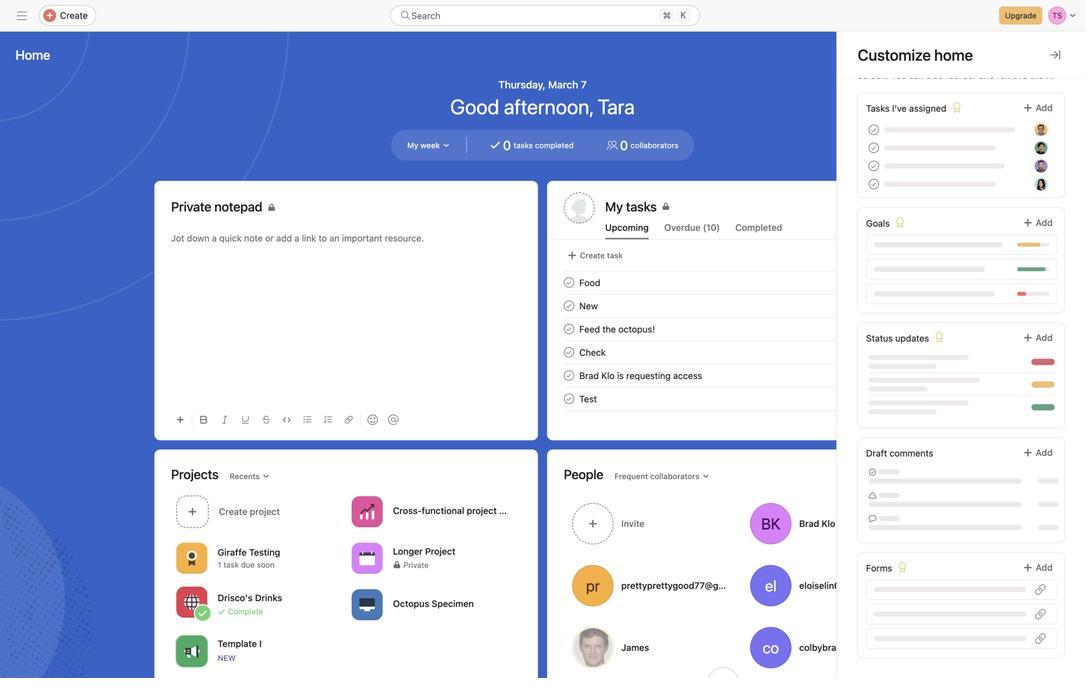Task type: describe. For each thing, give the bounding box(es) containing it.
(10)
[[703, 222, 720, 233]]

cross-functional project plan
[[393, 506, 518, 516]]

completed button
[[736, 222, 783, 239]]

access
[[674, 371, 703, 381]]

comments
[[890, 448, 934, 459]]

create task button
[[564, 247, 627, 265]]

drinks
[[255, 593, 282, 604]]

1 vertical spatial giraffe testing link
[[218, 548, 280, 558]]

completed
[[535, 141, 574, 150]]

new inside 'template i new'
[[218, 654, 236, 663]]

my week button
[[402, 136, 456, 154]]

tasks
[[514, 141, 533, 150]]

can
[[910, 70, 925, 81]]

goals
[[867, 218, 890, 229]]

upcoming
[[606, 222, 649, 233]]

frequent collaborators button
[[609, 468, 716, 486]]

add button for status updates
[[1015, 326, 1062, 350]]

add button for goals
[[1015, 211, 1062, 235]]

complete
[[228, 607, 263, 616]]

draft comments
[[867, 448, 934, 459]]

globe image
[[184, 595, 200, 611]]

at mention image
[[388, 415, 399, 425]]

add for goals
[[1037, 218, 1054, 228]]

add for forms
[[1037, 563, 1054, 573]]

task inside the giraffe testing 1 task due soon
[[224, 561, 239, 570]]

emoji image
[[368, 415, 378, 425]]

mark complete checkbox for feed the octopus!
[[562, 322, 577, 337]]

brad klo is requesting access
[[580, 371, 703, 381]]

add for tasks i've assigned
[[1037, 102, 1054, 113]]

tasks completed
[[514, 141, 574, 150]]

i've
[[893, 103, 907, 114]]

link image
[[345, 416, 353, 424]]

check
[[580, 347, 606, 358]]

feed
[[580, 324, 600, 335]]

drisco's drinks
[[218, 593, 282, 604]]

customize
[[878, 144, 922, 154]]

my tasks link
[[606, 198, 915, 218]]

upcoming button
[[606, 222, 649, 239]]

brad
[[580, 371, 599, 381]]

invite
[[622, 519, 645, 529]]

testing for giraffe testing
[[871, 278, 897, 287]]

megaphone image
[[184, 644, 200, 660]]

frequent
[[615, 472, 649, 481]]

add button for tasks i've assigned
[[1015, 96, 1062, 120]]

feed the octopus!
[[580, 324, 656, 335]]

create task
[[580, 251, 623, 260]]

cross-functional project plan link
[[393, 506, 518, 516]]

overdue (10)
[[665, 222, 720, 233]]

Search tasks, projects, and more text field
[[390, 5, 701, 26]]

code image
[[283, 416, 291, 424]]

james button
[[564, 620, 737, 677]]

mark complete checkbox for test
[[562, 391, 577, 407]]

eloiselin621@gmail.com button
[[742, 558, 915, 615]]

march
[[549, 79, 579, 91]]

good
[[451, 94, 500, 119]]

mark complete image for test
[[562, 391, 577, 407]]

also
[[927, 70, 944, 81]]

graph image
[[360, 504, 375, 520]]

tasks i've assigned
[[867, 103, 947, 114]]

giraffe for giraffe testing 1 task due soon
[[218, 548, 247, 558]]

project
[[425, 546, 456, 557]]

calendar image
[[360, 551, 375, 567]]

brad klo button
[[742, 496, 915, 553]]

0 for collaborators
[[621, 138, 628, 153]]

frequent collaborators
[[615, 472, 700, 481]]

remove
[[998, 70, 1028, 81]]

7
[[581, 79, 587, 91]]

eloiselin621@gmail.com
[[800, 581, 903, 591]]

drisco's drinks link
[[218, 593, 282, 604]]

mark complete checkbox for brad klo is requesting access
[[562, 368, 577, 384]]

colbybrandon04@gmail.com
[[800, 643, 922, 653]]

add
[[881, 56, 897, 67]]

recents button
[[224, 468, 276, 486]]

click
[[858, 56, 879, 67]]

drag
[[911, 56, 930, 67]]

the
[[603, 324, 616, 335]]

overdue (10) button
[[665, 222, 720, 239]]

updates
[[896, 333, 930, 344]]

octopus specimen link
[[393, 599, 474, 609]]

private for private
[[404, 561, 429, 570]]

notepad
[[215, 199, 263, 214]]

template i link
[[218, 639, 262, 649]]

add for status updates
[[1037, 333, 1054, 343]]

food
[[580, 277, 601, 288]]

upgrade
[[1006, 11, 1037, 20]]

my week
[[408, 141, 440, 150]]

private for private notepad
[[171, 199, 212, 214]]

4 add from the top
[[1037, 448, 1054, 458]]

functional
[[422, 506, 465, 516]]

invite button
[[564, 496, 737, 553]]

forms
[[867, 563, 893, 574]]

my tasks
[[606, 199, 657, 214]]



Task type: vqa. For each thing, say whether or not it's contained in the screenshot.
1st Contact support from the bottom of the page
no



Task type: locate. For each thing, give the bounding box(es) containing it.
3 mark complete checkbox from the top
[[562, 345, 577, 360]]

mark complete image for brad klo is requesting access
[[562, 368, 577, 384]]

create project link
[[171, 493, 347, 534]]

1 horizontal spatial testing
[[871, 278, 897, 287]]

1 vertical spatial task
[[224, 561, 239, 570]]

ribbon image
[[184, 551, 200, 567]]

them.
[[1031, 70, 1055, 81]]

mark complete image left the food
[[562, 275, 577, 291]]

projects
[[171, 467, 219, 482]]

testing up "soon"
[[249, 548, 280, 558]]

1 vertical spatial create
[[580, 251, 605, 260]]

below
[[967, 56, 992, 67]]

and
[[980, 70, 995, 81]]

1
[[218, 561, 221, 570]]

0 vertical spatial mark complete image
[[562, 298, 577, 314]]

giraffe up 1
[[218, 548, 247, 558]]

1 horizontal spatial giraffe testing link
[[838, 276, 897, 289]]

giraffe testing link
[[838, 276, 897, 289], [218, 548, 280, 558]]

testing
[[871, 278, 897, 287], [249, 548, 280, 558]]

3 mark complete image from the top
[[562, 345, 577, 360]]

prettyprettygood77@gmail.com
[[622, 581, 758, 591]]

people
[[564, 467, 604, 482]]

0 vertical spatial collaborators
[[631, 141, 679, 150]]

0 vertical spatial private
[[171, 199, 212, 214]]

mark complete image left check
[[562, 345, 577, 360]]

computer image
[[360, 598, 375, 613]]

collaborators down the tara
[[631, 141, 679, 150]]

reorder
[[946, 70, 977, 81]]

create for create
[[60, 10, 88, 21]]

create inside button
[[580, 251, 605, 260]]

0
[[503, 138, 511, 153], [621, 138, 628, 153]]

3 add button from the top
[[1015, 326, 1062, 350]]

due
[[241, 561, 255, 570]]

thursday,
[[499, 79, 546, 91]]

1 mark complete image from the top
[[562, 275, 577, 291]]

private left notepad
[[171, 199, 212, 214]]

mark complete image for check
[[562, 345, 577, 360]]

giraffe testing
[[844, 278, 897, 287]]

giraffe testing link up the status
[[838, 276, 897, 289]]

octopus
[[393, 599, 430, 609]]

mark complete image left feed
[[562, 322, 577, 337]]

klo
[[602, 371, 615, 381]]

0 vertical spatial giraffe
[[844, 278, 868, 287]]

mark complete image
[[562, 275, 577, 291], [562, 322, 577, 337], [562, 345, 577, 360], [562, 391, 577, 407]]

0 vertical spatial new
[[580, 301, 598, 311]]

1 vertical spatial giraffe
[[218, 548, 247, 558]]

1 mark complete checkbox from the top
[[562, 275, 577, 291]]

testing up the status
[[871, 278, 897, 287]]

5 add button from the top
[[1015, 557, 1062, 580]]

0 left tasks
[[503, 138, 511, 153]]

0 horizontal spatial task
[[224, 561, 239, 570]]

mark complete checkbox left test on the bottom of page
[[562, 391, 577, 407]]

tasks
[[867, 103, 890, 114]]

task right 1
[[224, 561, 239, 570]]

italics image
[[221, 416, 229, 424]]

click add or drag widgets below to your home screen. you can also reorder and remove them.
[[858, 56, 1055, 81]]

k
[[681, 10, 687, 21]]

underline image
[[242, 416, 250, 424]]

mark complete checkbox for new
[[562, 298, 577, 314]]

5 add from the top
[[1037, 563, 1054, 573]]

assigned
[[910, 103, 947, 114]]

giraffe up the status
[[844, 278, 868, 287]]

add
[[1037, 102, 1054, 113], [1037, 218, 1054, 228], [1037, 333, 1054, 343], [1037, 448, 1054, 458], [1037, 563, 1054, 573]]

widgets
[[858, 39, 898, 51]]

specimen
[[432, 599, 474, 609]]

1 vertical spatial new
[[218, 654, 236, 663]]

mark complete checkbox for check
[[562, 345, 577, 360]]

new up feed
[[580, 301, 598, 311]]

is
[[618, 371, 624, 381]]

recents
[[230, 472, 260, 481]]

task inside button
[[607, 251, 623, 260]]

add button for forms
[[1015, 557, 1062, 580]]

james
[[622, 643, 650, 653]]

2 add button from the top
[[1015, 211, 1062, 235]]

afternoon,
[[504, 94, 594, 119]]

colbybrandon04@gmail.com button
[[742, 620, 922, 677]]

longer
[[393, 546, 423, 557]]

0 horizontal spatial private
[[171, 199, 212, 214]]

1 horizontal spatial giraffe
[[844, 278, 868, 287]]

giraffe testing 1 task due soon
[[218, 548, 280, 570]]

your
[[1005, 56, 1024, 67]]

1 add from the top
[[1037, 102, 1054, 113]]

4 add button from the top
[[1015, 441, 1062, 465]]

mark complete image left test on the bottom of page
[[562, 391, 577, 407]]

0 horizontal spatial new
[[218, 654, 236, 663]]

0 horizontal spatial 0
[[503, 138, 511, 153]]

create button
[[39, 5, 96, 26]]

1 horizontal spatial 0
[[621, 138, 628, 153]]

mark complete image for food
[[562, 275, 577, 291]]

requesting
[[627, 371, 671, 381]]

octopus specimen
[[393, 599, 474, 609]]

test
[[580, 394, 597, 404]]

collaborators right frequent
[[651, 472, 700, 481]]

collaborators inside dropdown button
[[651, 472, 700, 481]]

new
[[580, 301, 598, 311], [218, 654, 236, 663]]

strikethrough image
[[262, 416, 270, 424]]

0 vertical spatial mark complete checkbox
[[562, 322, 577, 337]]

1 mark complete checkbox from the top
[[562, 322, 577, 337]]

mark complete image for feed the octopus!
[[562, 322, 577, 337]]

mark complete checkbox for food
[[562, 275, 577, 291]]

week
[[421, 141, 440, 150]]

giraffe for giraffe testing
[[844, 278, 868, 287]]

add button
[[1015, 96, 1062, 120], [1015, 211, 1062, 235], [1015, 326, 1062, 350], [1015, 441, 1062, 465], [1015, 557, 1062, 580]]

1 horizontal spatial create
[[580, 251, 605, 260]]

create for create task
[[580, 251, 605, 260]]

1 add button from the top
[[1015, 96, 1062, 120]]

0 horizontal spatial testing
[[249, 548, 280, 558]]

0 down the tara
[[621, 138, 628, 153]]

bold image
[[200, 416, 208, 424]]

2 mark complete image from the top
[[562, 368, 577, 384]]

0 vertical spatial testing
[[871, 278, 897, 287]]

add profile photo image
[[564, 193, 595, 224]]

create right expand sidebar icon
[[60, 10, 88, 21]]

1 0 from the left
[[503, 138, 511, 153]]

mark complete image for new
[[562, 298, 577, 314]]

testing for giraffe testing 1 task due soon
[[249, 548, 280, 558]]

prettyprettygood77@gmail.com button
[[564, 558, 758, 615]]

toolbar
[[171, 405, 522, 434]]

customize button
[[857, 138, 931, 161]]

1 horizontal spatial task
[[607, 251, 623, 260]]

0 vertical spatial giraffe testing link
[[838, 276, 897, 289]]

4 mark complete checkbox from the top
[[562, 368, 577, 384]]

2 0 from the left
[[621, 138, 628, 153]]

giraffe
[[844, 278, 868, 287], [218, 548, 247, 558]]

1 vertical spatial mark complete checkbox
[[562, 391, 577, 407]]

create inside popup button
[[60, 10, 88, 21]]

0 for tasks completed
[[503, 138, 511, 153]]

screen.
[[858, 70, 889, 81]]

close customization pane image
[[1051, 50, 1061, 60]]

longer project
[[393, 546, 456, 557]]

Mark complete checkbox
[[562, 275, 577, 291], [562, 298, 577, 314], [562, 345, 577, 360], [562, 368, 577, 384]]

1 vertical spatial private
[[404, 561, 429, 570]]

expand sidebar image
[[17, 10, 27, 21]]

0 vertical spatial task
[[607, 251, 623, 260]]

create
[[60, 10, 88, 21], [580, 251, 605, 260]]

2 mark complete checkbox from the top
[[562, 298, 577, 314]]

0 horizontal spatial giraffe
[[218, 548, 247, 558]]

None field
[[390, 5, 701, 26]]

bulleted list image
[[304, 416, 312, 424]]

1 vertical spatial collaborators
[[651, 472, 700, 481]]

numbered list image
[[324, 416, 332, 424]]

giraffe testing link up due
[[218, 548, 280, 558]]

3 add from the top
[[1037, 333, 1054, 343]]

1 vertical spatial mark complete image
[[562, 368, 577, 384]]

insert an object image
[[176, 416, 184, 424]]

longer project link
[[393, 546, 456, 557]]

i
[[259, 639, 262, 649]]

widgets
[[932, 56, 965, 67]]

brad klo
[[800, 519, 836, 529]]

Mark complete checkbox
[[562, 322, 577, 337], [562, 391, 577, 407]]

create project
[[219, 507, 280, 517]]

0 horizontal spatial create
[[60, 10, 88, 21]]

1 vertical spatial testing
[[249, 548, 280, 558]]

4 mark complete image from the top
[[562, 391, 577, 407]]

0 horizontal spatial giraffe testing link
[[218, 548, 280, 558]]

private notepad
[[171, 199, 263, 214]]

template i new
[[218, 639, 262, 663]]

2 mark complete checkbox from the top
[[562, 391, 577, 407]]

completed
[[736, 222, 783, 233]]

octopus!
[[619, 324, 656, 335]]

my
[[408, 141, 419, 150]]

2 add from the top
[[1037, 218, 1054, 228]]

draft
[[867, 448, 888, 459]]

1 mark complete image from the top
[[562, 298, 577, 314]]

overdue
[[665, 222, 701, 233]]

soon
[[257, 561, 275, 570]]

mark complete image
[[562, 298, 577, 314], [562, 368, 577, 384]]

2 mark complete image from the top
[[562, 322, 577, 337]]

private down longer
[[404, 561, 429, 570]]

1 horizontal spatial new
[[580, 301, 598, 311]]

customize home
[[858, 46, 974, 64]]

drisco's
[[218, 593, 253, 604]]

testing inside the giraffe testing 1 task due soon
[[249, 548, 280, 558]]

or
[[900, 56, 908, 67]]

task down the upcoming button
[[607, 251, 623, 260]]

home
[[1026, 56, 1050, 67]]

new down template
[[218, 654, 236, 663]]

1 horizontal spatial private
[[404, 561, 429, 570]]

create up the food
[[580, 251, 605, 260]]

giraffe inside the giraffe testing 1 task due soon
[[218, 548, 247, 558]]

mark complete checkbox left feed
[[562, 322, 577, 337]]

0 vertical spatial create
[[60, 10, 88, 21]]

task
[[607, 251, 623, 260], [224, 561, 239, 570]]



